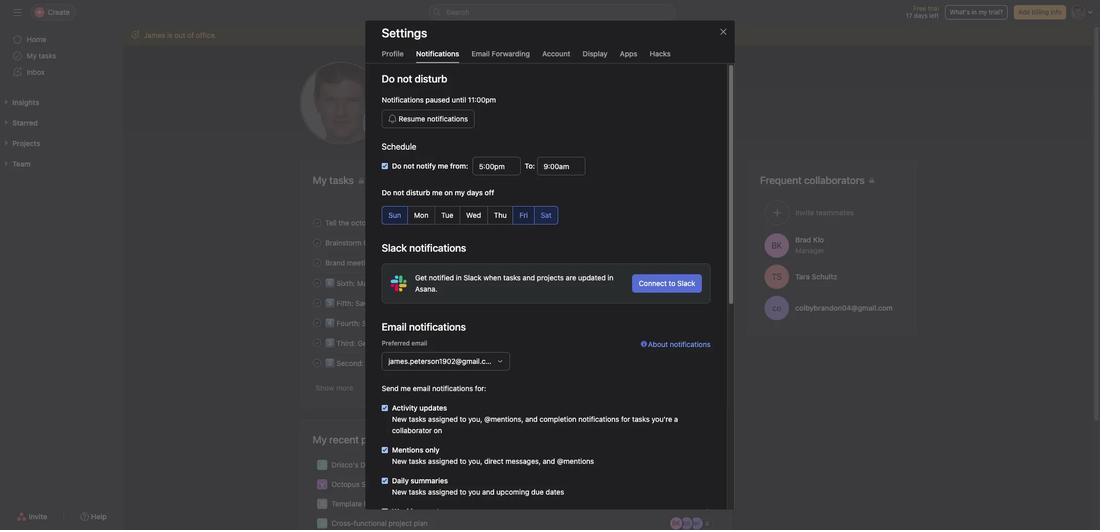 Task type: locate. For each thing, give the bounding box(es) containing it.
bk up ts
[[772, 241, 782, 250]]

in right what's
[[972, 8, 977, 16]]

get up asana.
[[415, 274, 427, 282]]

the for second:
[[382, 359, 392, 368]]

1 vertical spatial get
[[358, 339, 370, 348]]

to inside mentions only new tasks assigned to you, direct messages, and @mentions
[[460, 457, 467, 466]]

updated
[[579, 274, 606, 282]]

schedule
[[382, 142, 417, 151]]

completed image for brainstorm
[[311, 237, 323, 249]]

list image up rocket image
[[319, 463, 325, 469]]

you,
[[469, 415, 483, 424], [469, 457, 483, 466]]

projects
[[537, 274, 564, 282]]

thu
[[494, 211, 507, 220]]

updates
[[420, 404, 447, 413]]

assigned for only
[[428, 457, 458, 466]]

2 assigned from the top
[[428, 457, 458, 466]]

1 completed checkbox from the top
[[311, 217, 323, 229]]

new for new tasks assigned to you, @mentions, and completion notifications for tasks you're a collaborator on
[[392, 415, 407, 424]]

my left trial?
[[979, 8, 988, 16]]

4 completed image from the top
[[311, 337, 323, 349]]

oct 30 button for sections
[[699, 339, 719, 347]]

1 you, from the top
[[469, 415, 483, 424]]

1 assigned from the top
[[428, 415, 458, 424]]

about
[[696, 100, 716, 109]]

0 vertical spatial me
[[718, 100, 728, 109]]

resume notifications
[[399, 114, 468, 123]]

2 completed image from the top
[[311, 237, 323, 249]]

you, for @mentions,
[[469, 415, 483, 424]]

on up only
[[434, 427, 442, 435]]

2 vertical spatial oct 30 button
[[699, 339, 719, 347]]

completed image for 6️⃣
[[311, 277, 323, 289]]

work right make on the left bottom
[[377, 279, 393, 288]]

0 horizontal spatial get
[[358, 339, 370, 348]]

assigned inside activity updates new tasks assigned to you, @mentions, and completion notifications for tasks you're a collaborator on
[[428, 415, 458, 424]]

reports
[[419, 508, 444, 516]]

bk left el
[[672, 520, 680, 528]]

completed checkbox for brainstorm
[[311, 237, 323, 249]]

0 vertical spatial email
[[412, 340, 428, 348]]

2 vertical spatial 30
[[711, 339, 719, 347]]

completed image left 3️⃣ on the bottom
[[311, 337, 323, 349]]

notifications up "resume"
[[382, 95, 424, 104]]

completed image for 5️⃣
[[311, 297, 323, 309]]

global element
[[0, 25, 123, 87]]

the right 'tell' on the top
[[338, 219, 349, 227]]

1 horizontal spatial on
[[434, 427, 442, 435]]

not left disturb
[[393, 188, 404, 197]]

1 horizontal spatial me
[[432, 188, 443, 197]]

on up tue at the left top of page
[[445, 188, 453, 197]]

and left upcoming
[[483, 488, 495, 497]]

1 vertical spatial list image
[[319, 502, 325, 508]]

octopus
[[351, 219, 378, 227]]

3 oct 30 button from the top
[[699, 339, 719, 347]]

0 horizontal spatial add
[[681, 100, 694, 109]]

completed image
[[311, 257, 323, 269], [311, 277, 323, 289], [311, 297, 323, 309]]

completed image left brainstorm on the top left of page
[[311, 237, 323, 249]]

1 vertical spatial my
[[455, 188, 465, 197]]

and inside activity updates new tasks assigned to you, @mentions, and completion notifications for tasks you're a collaborator on
[[526, 415, 538, 424]]

25
[[697, 259, 704, 267]]

new inside mentions only new tasks assigned to you, direct messages, and @mentions
[[392, 457, 407, 466]]

2 vertical spatial assigned
[[428, 488, 458, 497]]

1 horizontal spatial work
[[443, 319, 459, 328]]

completed checkbox left 6️⃣
[[311, 277, 323, 289]]

0 vertical spatial my
[[979, 8, 988, 16]]

drisco's
[[648, 259, 672, 267], [331, 461, 358, 470]]

add left billing
[[1019, 8, 1031, 16]]

None text field
[[473, 157, 521, 176]]

beverage
[[411, 100, 442, 109]]

my for my recent projects
[[313, 434, 327, 446]]

do
[[382, 73, 395, 85], [392, 162, 402, 170], [382, 188, 391, 197]]

notifications right about
[[670, 340, 711, 349]]

my up inbox
[[27, 51, 37, 60]]

the up slack icon
[[391, 259, 402, 267]]

notifications inside 'button'
[[427, 114, 468, 123]]

0 horizontal spatial co
[[683, 520, 690, 528]]

Weekly reports checkbox
[[382, 509, 388, 515]]

1 vertical spatial 30
[[711, 299, 719, 307]]

list image up list image
[[319, 502, 325, 508]]

do for do not disturb
[[382, 73, 395, 85]]

1 horizontal spatial james
[[401, 71, 447, 90]]

oct for 5️⃣ fifth: save time by collaborating in asana
[[699, 299, 709, 307]]

completed image left 5️⃣
[[311, 297, 323, 309]]

tasks down home
[[39, 51, 56, 60]]

and inside daily summaries new tasks assigned to you and upcoming due dates
[[483, 488, 495, 497]]

messages,
[[506, 457, 541, 466]]

drinks
[[673, 259, 692, 267], [360, 461, 381, 470]]

0 horizontal spatial with
[[376, 259, 390, 267]]

completed checkbox left 'tell' on the top
[[311, 217, 323, 229]]

0 vertical spatial not
[[404, 162, 415, 170]]

activity updates new tasks assigned to you, @mentions, and completion notifications for tasks you're a collaborator on
[[392, 404, 678, 435]]

you're
[[652, 415, 673, 424]]

with down email notifications
[[406, 339, 420, 348]]

add billing info button
[[1014, 5, 1067, 20]]

drisco's inside drisco's drinks link
[[648, 259, 672, 267]]

do right do not notify me from: option
[[392, 162, 402, 170]]

flavors
[[414, 239, 436, 247]]

1 vertical spatial you,
[[469, 457, 483, 466]]

3 30 from the top
[[711, 339, 719, 347]]

list image
[[319, 463, 325, 469], [319, 502, 325, 508]]

assigned for updates
[[428, 415, 458, 424]]

slack left when
[[464, 274, 482, 282]]

and right messages,
[[543, 457, 555, 466]]

2 vertical spatial do
[[382, 188, 391, 197]]

oct 30
[[699, 279, 719, 287], [699, 299, 719, 307], [699, 339, 719, 347]]

1 completed image from the top
[[311, 217, 323, 229]]

add for add billing info
[[1019, 8, 1031, 16]]

octopus
[[331, 481, 360, 489]]

completed image left 'tell' on the top
[[311, 217, 323, 229]]

weekly reports
[[392, 508, 444, 516]]

of right the top
[[402, 319, 409, 328]]

invite
[[29, 513, 47, 522]]

Do not notify me from: checkbox
[[382, 163, 388, 169]]

tell the octopus you love them
[[325, 219, 426, 227]]

my recent projects
[[313, 434, 399, 446]]

1 vertical spatial on
[[379, 319, 387, 328]]

0 horizontal spatial bk
[[672, 520, 680, 528]]

1 vertical spatial oct 30
[[699, 299, 719, 307]]

completed image for 3️⃣
[[311, 337, 323, 349]]

completed image
[[311, 217, 323, 229], [311, 237, 323, 249], [311, 317, 323, 329], [311, 337, 323, 349], [311, 357, 323, 369]]

stay
[[362, 319, 377, 328]]

1 horizontal spatial add
[[1019, 8, 1031, 16]]

2 completed image from the top
[[311, 277, 323, 289]]

None checkbox
[[382, 406, 388, 412], [382, 448, 388, 454], [382, 479, 388, 485], [382, 406, 388, 412], [382, 448, 388, 454], [382, 479, 388, 485]]

3 completed image from the top
[[311, 297, 323, 309]]

notifications paused until 11:00pm
[[382, 95, 496, 104]]

drisco's up the connect
[[648, 259, 672, 267]]

1 vertical spatial oct 30 button
[[699, 299, 719, 307]]

0 horizontal spatial of
[[187, 31, 194, 40]]

2 horizontal spatial me
[[718, 100, 728, 109]]

with
[[376, 259, 390, 267], [406, 339, 420, 348]]

tasks down mentions at the bottom left of page
[[409, 457, 426, 466]]

of
[[187, 31, 194, 40], [402, 319, 409, 328]]

1 vertical spatial the
[[391, 259, 402, 267]]

completed image left brand
[[311, 257, 323, 269]]

2 new from the top
[[392, 457, 407, 466]]

0 vertical spatial on
[[445, 188, 453, 197]]

1 new from the top
[[392, 415, 407, 424]]

drisco's drinks link
[[644, 258, 692, 268]]

me right send at the bottom left
[[401, 385, 411, 393]]

and inside get notified in slack when tasks and projects are updated in asana.
[[523, 274, 535, 282]]

completed checkbox for 3️⃣
[[311, 337, 323, 349]]

5 completed checkbox from the top
[[311, 337, 323, 349]]

my tasks link
[[6, 48, 117, 64]]

completed checkbox left brand
[[311, 257, 323, 269]]

3 completed image from the top
[[311, 317, 323, 329]]

to down mentions only new tasks assigned to you, direct messages, and @mentions
[[460, 488, 467, 497]]

to for mentions only new tasks assigned to you, direct messages, and @mentions
[[460, 457, 467, 466]]

slack down oct 25 – 27
[[678, 279, 696, 288]]

1 vertical spatial of
[[402, 319, 409, 328]]

1 horizontal spatial for
[[621, 415, 631, 424]]

settings
[[382, 26, 427, 40]]

for left you're
[[621, 415, 631, 424]]

completed checkbox for brand
[[311, 257, 323, 269]]

2️⃣ second: find the layout that's right for you
[[325, 359, 477, 368]]

the right "find" on the left bottom
[[382, 359, 392, 368]]

you, left direct
[[469, 457, 483, 466]]

30
[[711, 279, 719, 287], [711, 299, 719, 307], [711, 339, 719, 347]]

1 horizontal spatial co
[[772, 304, 782, 313]]

0 vertical spatial bk
[[772, 241, 782, 250]]

to left "@mentions,"
[[460, 415, 467, 424]]

1 oct 30 button from the top
[[699, 279, 719, 287]]

you, inside mentions only new tasks assigned to you, direct messages, and @mentions
[[469, 457, 483, 466]]

not for notify
[[404, 162, 415, 170]]

2 oct 30 button from the top
[[699, 299, 719, 307]]

0 vertical spatial get
[[415, 274, 427, 282]]

paused
[[426, 95, 450, 104]]

james up beverage
[[401, 71, 447, 90]]

add left about
[[681, 100, 694, 109]]

show
[[315, 384, 334, 393]]

0 vertical spatial add
[[1019, 8, 1031, 16]]

the for meeting
[[391, 259, 402, 267]]

to inside activity updates new tasks assigned to you, @mentions, and completion notifications for tasks you're a collaborator on
[[460, 415, 467, 424]]

2 vertical spatial you
[[469, 488, 481, 497]]

assigned down updates
[[428, 415, 458, 424]]

2 list image from the top
[[319, 502, 325, 508]]

0 horizontal spatial slack
[[464, 274, 482, 282]]

completed checkbox for 2️⃣
[[311, 357, 323, 369]]

notified
[[429, 274, 454, 282]]

me right disturb
[[432, 188, 443, 197]]

completed image left the 4️⃣
[[311, 317, 323, 329]]

6️⃣
[[325, 279, 334, 288]]

completed image left 6️⃣
[[311, 277, 323, 289]]

1 vertical spatial add
[[681, 100, 694, 109]]

completed checkbox left 5️⃣
[[311, 297, 323, 309]]

me right about
[[718, 100, 728, 109]]

do for do not notify me from:
[[392, 162, 402, 170]]

1 vertical spatial me
[[432, 188, 443, 197]]

1 vertical spatial with
[[406, 339, 420, 348]]

assigned down summaries
[[428, 488, 458, 497]]

2 completed checkbox from the top
[[311, 257, 323, 269]]

to inside daily summaries new tasks assigned to you and upcoming due dates
[[460, 488, 467, 497]]

assigned inside mentions only new tasks assigned to you, direct messages, and @mentions
[[428, 457, 458, 466]]

and inside mentions only new tasks assigned to you, direct messages, and @mentions
[[543, 457, 555, 466]]

slack notifications
[[382, 242, 466, 254]]

1 vertical spatial drinks
[[360, 461, 381, 470]]

new inside daily summaries new tasks assigned to you and upcoming due dates
[[392, 488, 407, 497]]

oct 30 button for collaborating
[[699, 299, 719, 307]]

you left upcoming
[[469, 488, 481, 497]]

2 oct 30 from the top
[[699, 299, 719, 307]]

Completed checkbox
[[311, 217, 323, 229], [311, 257, 323, 269], [311, 297, 323, 309], [311, 317, 323, 329], [311, 337, 323, 349], [311, 357, 323, 369]]

to up daily summaries new tasks assigned to you and upcoming due dates
[[460, 457, 467, 466]]

inbox link
[[6, 64, 117, 81]]

3 new from the top
[[392, 488, 407, 497]]

for right "right"
[[454, 359, 464, 368]]

james for james
[[401, 71, 447, 90]]

1 horizontal spatial with
[[406, 339, 420, 348]]

Completed checkbox
[[311, 237, 323, 249], [311, 277, 323, 289]]

0 vertical spatial notifications
[[416, 49, 460, 58]]

for:
[[475, 385, 487, 393]]

can
[[476, 100, 489, 109]]

co down ts
[[772, 304, 782, 313]]

fri
[[520, 211, 528, 220]]

0 vertical spatial drisco's drinks
[[648, 259, 692, 267]]

1 vertical spatial for
[[621, 415, 631, 424]]

add inside add billing info button
[[1019, 8, 1031, 16]]

drinks left 25
[[673, 259, 692, 267]]

assigned inside daily summaries new tasks assigned to you and upcoming due dates
[[428, 488, 458, 497]]

0 vertical spatial completed checkbox
[[311, 237, 323, 249]]

2 completed checkbox from the top
[[311, 277, 323, 289]]

tasks inside get notified in slack when tasks and projects are updated in asana.
[[504, 274, 521, 282]]

0 vertical spatial oct 30
[[699, 279, 719, 287]]

completed checkbox left the 4️⃣
[[311, 317, 323, 329]]

0 horizontal spatial on
[[379, 319, 387, 328]]

slack inside get notified in slack when tasks and projects are updated in asana.
[[464, 274, 482, 282]]

add inside add about me button
[[681, 100, 694, 109]]

cross-functional project plan
[[331, 520, 428, 528]]

notifications down brewer
[[427, 114, 468, 123]]

5 completed image from the top
[[311, 357, 323, 369]]

you, left "@mentions,"
[[469, 415, 483, 424]]

resume notifications button
[[382, 110, 475, 128]]

2 vertical spatial oct 30
[[699, 339, 719, 347]]

1 horizontal spatial my
[[979, 8, 988, 16]]

private
[[394, 461, 417, 470]]

3 completed checkbox from the top
[[311, 297, 323, 309]]

1 vertical spatial completed checkbox
[[311, 277, 323, 289]]

new down activity
[[392, 415, 407, 424]]

functional
[[354, 520, 387, 528]]

assigned down only
[[428, 457, 458, 466]]

0 horizontal spatial james
[[144, 31, 165, 40]]

oct for 6️⃣ sixth: make work manageable
[[699, 279, 709, 287]]

1 vertical spatial work
[[443, 319, 459, 328]]

drinks up specimen at the left bottom of page
[[360, 461, 381, 470]]

1 horizontal spatial drinks
[[673, 259, 692, 267]]

2 you, from the top
[[469, 457, 483, 466]]

1 vertical spatial not
[[393, 188, 404, 197]]

1 horizontal spatial get
[[415, 274, 427, 282]]

drisco's drinks up connect to slack in the right of the page
[[648, 259, 692, 267]]

with down "brainstorm california cola flavors"
[[376, 259, 390, 267]]

do up sun at the left top of page
[[382, 188, 391, 197]]

1 horizontal spatial of
[[402, 319, 409, 328]]

hacks button
[[650, 49, 671, 63]]

work down 'asana'
[[443, 319, 459, 328]]

to right the connect
[[669, 279, 676, 288]]

0 vertical spatial 30
[[711, 279, 719, 287]]

cola
[[397, 239, 412, 247]]

2 vertical spatial on
[[434, 427, 442, 435]]

not left notify
[[404, 162, 415, 170]]

notifications up not disturb
[[416, 49, 460, 58]]

new for new tasks assigned to you and upcoming due dates
[[392, 488, 407, 497]]

list image
[[319, 521, 325, 527]]

oct 30 for sections
[[699, 339, 719, 347]]

0 horizontal spatial work
[[377, 279, 393, 288]]

in inside button
[[972, 8, 977, 16]]

&
[[469, 100, 474, 109]]

1 completed image from the top
[[311, 257, 323, 269]]

email forwarding button
[[472, 49, 530, 63]]

3 assigned from the top
[[428, 488, 458, 497]]

1 vertical spatial new
[[392, 457, 407, 466]]

1 horizontal spatial drisco's
[[648, 259, 672, 267]]

connect to slack link
[[633, 275, 702, 293]]

0 vertical spatial for
[[454, 359, 464, 368]]

second:
[[336, 359, 364, 368]]

you right "right"
[[465, 359, 477, 368]]

4 completed checkbox from the top
[[311, 317, 323, 329]]

completed checkbox left 3️⃣ on the bottom
[[311, 337, 323, 349]]

1 vertical spatial do
[[392, 162, 402, 170]]

new inside activity updates new tasks assigned to you, @mentions, and completion notifications for tasks you're a collaborator on
[[392, 415, 407, 424]]

drisco's up the octopus
[[331, 461, 358, 470]]

you left love
[[380, 219, 392, 227]]

slack icon image
[[391, 276, 407, 292]]

3 oct 30 from the top
[[699, 339, 719, 347]]

0 horizontal spatial drinks
[[360, 461, 381, 470]]

completed image left the 2️⃣
[[311, 357, 323, 369]]

james left is
[[144, 31, 165, 40]]

recent projects
[[329, 434, 399, 446]]

0 vertical spatial my
[[27, 51, 37, 60]]

my left days off on the top left of page
[[455, 188, 465, 197]]

profile
[[382, 49, 404, 58]]

0 horizontal spatial my
[[27, 51, 37, 60]]

new down daily
[[392, 488, 407, 497]]

my inside my tasks link
[[27, 51, 37, 60]]

show more
[[315, 384, 353, 393]]

30 for sections
[[711, 339, 719, 347]]

oct 30 for collaborating
[[699, 299, 719, 307]]

0 vertical spatial drisco's
[[648, 259, 672, 267]]

0 vertical spatial drinks
[[673, 259, 692, 267]]

do for do not disturb me on my days off
[[382, 188, 391, 197]]

james.peterson1902@gmail.com
[[389, 357, 496, 366]]

notifications for notifications paused until 11:00pm
[[382, 95, 424, 104]]

0 horizontal spatial drisco's
[[331, 461, 358, 470]]

1 completed checkbox from the top
[[311, 237, 323, 249]]

email up updates
[[413, 385, 431, 393]]

do down the profile button
[[382, 73, 395, 85]]

on inside activity updates new tasks assigned to you, @mentions, and completion notifications for tasks you're a collaborator on
[[434, 427, 442, 435]]

0 vertical spatial assigned
[[428, 415, 458, 424]]

1 vertical spatial my
[[313, 434, 327, 446]]

add
[[1019, 8, 1031, 16], [681, 100, 694, 109]]

notifications inside activity updates new tasks assigned to you, @mentions, and completion notifications for tasks you're a collaborator on
[[579, 415, 620, 424]]

4️⃣ fourth: stay on top of incoming work
[[325, 319, 459, 328]]

11:00pm
[[468, 95, 496, 104]]

0 vertical spatial james
[[144, 31, 165, 40]]

and left "completion"
[[526, 415, 538, 424]]

brewer
[[444, 100, 467, 109]]

to for activity updates new tasks assigned to you, @mentions, and completion notifications for tasks you're a collaborator on
[[460, 415, 467, 424]]

and left projects
[[523, 274, 535, 282]]

6 completed checkbox from the top
[[311, 357, 323, 369]]

co left el
[[683, 520, 690, 528]]

apps button
[[620, 49, 638, 63]]

0 vertical spatial do
[[382, 73, 395, 85]]

do not notify me from:
[[392, 162, 469, 170]]

3️⃣
[[325, 339, 334, 348]]

co
[[772, 304, 782, 313], [683, 520, 690, 528]]

1 oct 30 from the top
[[699, 279, 719, 287]]

forwarding
[[492, 49, 530, 58]]

email down email notifications
[[412, 340, 428, 348]]

1 vertical spatial notifications
[[382, 95, 424, 104]]

inbox
[[27, 68, 45, 76]]

my left recent projects
[[313, 434, 327, 446]]

0 vertical spatial you,
[[469, 415, 483, 424]]

due
[[532, 488, 544, 497]]

brad klo
[[796, 235, 824, 244]]

until
[[452, 95, 466, 104]]

drisco's drinks up octopus specimen at the left bottom
[[331, 461, 381, 470]]

of right "out"
[[187, 31, 194, 40]]

1 vertical spatial assigned
[[428, 457, 458, 466]]

None text field
[[537, 157, 586, 176]]

new down mentions at the bottom left of page
[[392, 457, 407, 466]]

tasks right when
[[504, 274, 521, 282]]

0 vertical spatial list image
[[319, 463, 325, 469]]

tasks left you're
[[633, 415, 650, 424]]

get inside get notified in slack when tasks and projects are updated in asana.
[[415, 274, 427, 282]]

notifications for notifications
[[416, 49, 460, 58]]

them
[[409, 219, 426, 227]]

1 vertical spatial completed image
[[311, 277, 323, 289]]

billing
[[1032, 8, 1050, 16]]

completed checkbox left brainstorm on the top left of page
[[311, 237, 323, 249]]

assigned for summaries
[[428, 488, 458, 497]]

1 vertical spatial james
[[401, 71, 447, 90]]

completed checkbox left the 2️⃣
[[311, 357, 323, 369]]

1 horizontal spatial my
[[313, 434, 327, 446]]

tasks down summaries
[[409, 488, 426, 497]]

0 vertical spatial new
[[392, 415, 407, 424]]

my tasks
[[27, 51, 56, 60]]

0 horizontal spatial my
[[455, 188, 465, 197]]

2 30 from the top
[[711, 299, 719, 307]]

2 vertical spatial completed image
[[311, 297, 323, 309]]

not
[[404, 162, 415, 170], [393, 188, 404, 197]]

get right the third:
[[358, 339, 370, 348]]

what's in my trial?
[[950, 8, 1004, 16]]

you
[[380, 219, 392, 227], [465, 359, 477, 368], [469, 488, 481, 497]]

0 vertical spatial you
[[380, 219, 392, 227]]

asana.
[[415, 285, 438, 294]]

notifications
[[427, 114, 468, 123], [670, 340, 711, 349], [433, 385, 473, 393], [579, 415, 620, 424]]

not for disturb
[[393, 188, 404, 197]]

send
[[382, 385, 399, 393]]

0 vertical spatial completed image
[[311, 257, 323, 269]]

organized
[[371, 339, 404, 348]]

fifth:
[[336, 299, 353, 308]]

you, inside activity updates new tasks assigned to you, @mentions, and completion notifications for tasks you're a collaborator on
[[469, 415, 483, 424]]

2 vertical spatial me
[[401, 385, 411, 393]]

notifications right "completion"
[[579, 415, 620, 424]]

on left the top
[[379, 319, 387, 328]]

new for new tasks assigned to you, direct messages, and @mentions
[[392, 457, 407, 466]]



Task type: describe. For each thing, give the bounding box(es) containing it.
completed checkbox for 4️⃣
[[311, 317, 323, 329]]

notifications button
[[416, 49, 460, 63]]

brainstorm
[[325, 239, 361, 247]]

tasks up 'collaborator'
[[409, 415, 426, 424]]

30 for collaborating
[[711, 299, 719, 307]]

beverage brewer & can councilor
[[411, 100, 523, 109]]

template i
[[331, 500, 366, 509]]

@mentions
[[557, 457, 594, 466]]

email notifications
[[382, 321, 466, 333]]

my inside button
[[979, 8, 988, 16]]

frequent collaborators
[[761, 175, 865, 186]]

octopus specimen
[[331, 481, 394, 489]]

tasks inside global element
[[39, 51, 56, 60]]

specimen
[[362, 481, 394, 489]]

third:
[[336, 339, 356, 348]]

notifications down "right"
[[433, 385, 473, 393]]

to:
[[525, 162, 535, 170]]

do not disturb
[[382, 73, 448, 85]]

me inside add about me button
[[718, 100, 728, 109]]

completion
[[540, 415, 577, 424]]

list image inside the template i link
[[319, 502, 325, 508]]

brand
[[325, 259, 345, 267]]

template
[[331, 500, 362, 509]]

home link
[[6, 31, 117, 48]]

you, for direct
[[469, 457, 483, 466]]

fourth:
[[336, 319, 360, 328]]

notify
[[417, 162, 436, 170]]

when
[[484, 274, 502, 282]]

mon
[[414, 211, 429, 220]]

completed checkbox for 5️⃣
[[311, 297, 323, 309]]

brainstorm california cola flavors
[[325, 239, 436, 247]]

3️⃣ third: get organized with sections
[[325, 339, 450, 348]]

find
[[366, 359, 380, 368]]

el
[[694, 520, 699, 528]]

add about me button
[[668, 95, 731, 114]]

days off
[[467, 188, 495, 197]]

1 vertical spatial co
[[683, 520, 690, 528]]

search list box
[[429, 4, 676, 21]]

4️⃣
[[325, 319, 334, 328]]

a
[[675, 415, 678, 424]]

9
[[705, 520, 709, 528]]

0 vertical spatial the
[[338, 219, 349, 227]]

profile
[[422, 122, 443, 131]]

cross-
[[331, 520, 354, 528]]

office.
[[196, 31, 217, 40]]

edit
[[407, 122, 420, 131]]

0 vertical spatial work
[[377, 279, 393, 288]]

for inside activity updates new tasks assigned to you, @mentions, and completion notifications for tasks you're a collaborator on
[[621, 415, 631, 424]]

to inside connect to slack link
[[669, 279, 676, 288]]

free trial 17 days left
[[907, 5, 940, 20]]

get notified in slack when tasks and projects are updated in asana.
[[415, 274, 614, 294]]

in left 'asana'
[[445, 299, 451, 308]]

rocket image
[[319, 482, 325, 488]]

sections
[[422, 339, 450, 348]]

i
[[364, 500, 366, 509]]

add about me
[[681, 100, 728, 109]]

trial
[[928, 5, 940, 12]]

0 horizontal spatial me
[[401, 385, 411, 393]]

close image
[[720, 28, 728, 36]]

james for james is out of office.
[[144, 31, 165, 40]]

6️⃣ sixth: make work manageable
[[325, 279, 435, 288]]

in right updated
[[608, 274, 614, 282]]

collaborating
[[400, 299, 443, 308]]

1 list image from the top
[[319, 463, 325, 469]]

ja
[[327, 86, 356, 120]]

are
[[566, 274, 577, 282]]

completed checkbox for tell
[[311, 217, 323, 229]]

completed image for brand
[[311, 257, 323, 269]]

1 vertical spatial drisco's
[[331, 461, 358, 470]]

activity
[[392, 404, 418, 413]]

wed
[[467, 211, 481, 220]]

to for daily summaries new tasks assigned to you and upcoming due dates
[[460, 488, 467, 497]]

0 horizontal spatial for
[[454, 359, 464, 368]]

councilor
[[491, 100, 523, 109]]

tasks inside mentions only new tasks assigned to you, direct messages, and @mentions
[[409, 457, 426, 466]]

tasks inside daily summaries new tasks assigned to you and upcoming due dates
[[409, 488, 426, 497]]

colbybrandon04@gmail.com
[[796, 304, 893, 312]]

my for my tasks
[[27, 51, 37, 60]]

only
[[426, 446, 440, 455]]

you inside daily summaries new tasks assigned to you and upcoming due dates
[[469, 488, 481, 497]]

home
[[27, 35, 46, 44]]

show more button
[[313, 379, 356, 398]]

1 horizontal spatial slack
[[678, 279, 696, 288]]

me from:
[[438, 162, 469, 170]]

17
[[907, 12, 913, 20]]

is
[[167, 31, 173, 40]]

0 vertical spatial of
[[187, 31, 194, 40]]

1 horizontal spatial bk
[[772, 241, 782, 250]]

@mentions,
[[485, 415, 524, 424]]

team
[[439, 259, 456, 267]]

what's in my trial? button
[[946, 5, 1008, 20]]

right
[[437, 359, 452, 368]]

preferred email
[[382, 340, 428, 348]]

1 vertical spatial you
[[465, 359, 477, 368]]

1 horizontal spatial drisco's drinks
[[648, 259, 692, 267]]

edit profile
[[407, 122, 443, 131]]

octopus specimen link
[[301, 475, 731, 495]]

account
[[543, 49, 571, 58]]

completed image for 2️⃣
[[311, 357, 323, 369]]

1 vertical spatial email
[[413, 385, 431, 393]]

0 horizontal spatial drisco's drinks
[[331, 461, 381, 470]]

direct
[[485, 457, 504, 466]]

completed checkbox for 6️⃣
[[311, 277, 323, 289]]

27
[[711, 259, 719, 267]]

2 horizontal spatial on
[[445, 188, 453, 197]]

connect
[[639, 279, 667, 288]]

completed image for tell
[[311, 217, 323, 229]]

1 30 from the top
[[711, 279, 719, 287]]

daily summaries new tasks assigned to you and upcoming due dates
[[392, 477, 564, 497]]

connect to slack
[[639, 279, 696, 288]]

add for add about me
[[681, 100, 694, 109]]

invite button
[[10, 508, 54, 527]]

marketing
[[404, 259, 437, 267]]

tell
[[325, 219, 337, 227]]

james is out of office.
[[144, 31, 217, 40]]

hacks
[[650, 49, 671, 58]]

0 vertical spatial with
[[376, 259, 390, 267]]

oct for 3️⃣ third: get organized with sections
[[699, 339, 709, 347]]

completed image for 4️⃣
[[311, 317, 323, 329]]

in right notified
[[456, 274, 462, 282]]

hide sidebar image
[[13, 8, 22, 16]]

trial?
[[989, 8, 1004, 16]]

my tasks
[[313, 175, 354, 186]]

apps
[[620, 49, 638, 58]]

california
[[363, 239, 395, 247]]

sun
[[389, 211, 401, 220]]



Task type: vqa. For each thing, say whether or not it's contained in the screenshot.
oct 25 – 27
yes



